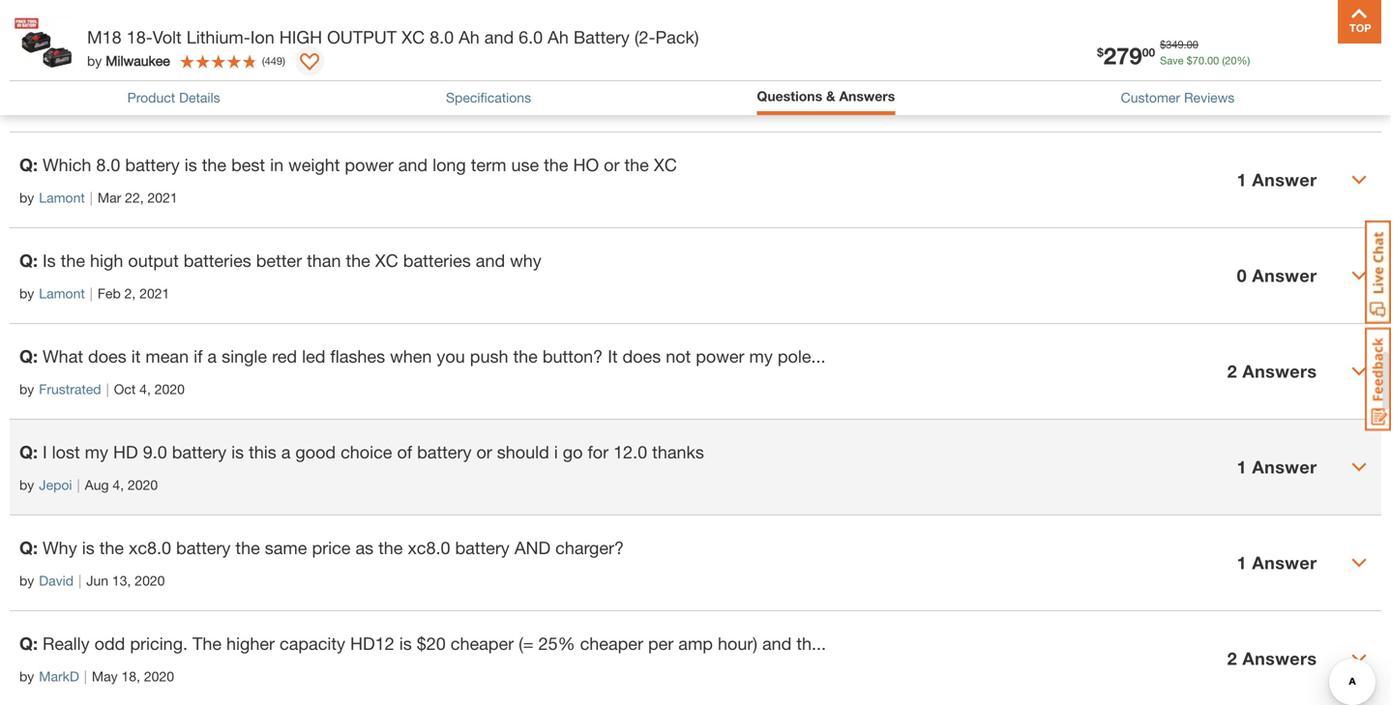 Task type: locate. For each thing, give the bounding box(es) containing it.
q: left which
[[19, 154, 38, 175]]

lamont button down which
[[39, 188, 85, 208]]

q: for q: i lost my hd 9.0 battery is this a good choice of battery or should i go for 12.0 thanks
[[19, 442, 38, 462]]

jun left 28,
[[124, 94, 146, 110]]

q: left get
[[19, 58, 38, 79]]

8.0 up mar
[[96, 154, 120, 175]]

jun left 13,
[[86, 573, 108, 589]]

2 for what does it mean if a single red led flashes when you push the button? it does not power my pole...
[[1227, 361, 1237, 382]]

1 answer for q: why is the xc8.0 battery the same price as the xc8.0 battery and charger?
[[1237, 552, 1317, 573]]

4 q: from the top
[[19, 346, 38, 367]]

answer for normal?
[[1252, 73, 1317, 94]]

m18
[[87, 27, 122, 47]]

0 horizontal spatial does
[[88, 346, 126, 367]]

2 2 answers from the top
[[1227, 648, 1317, 669]]

caret image for q: is the high output batteries better than the xc batteries and why
[[1351, 268, 1367, 283]]

a right this
[[281, 442, 291, 462]]

1 2 answers from the top
[[1227, 361, 1317, 382]]

2020 down mean
[[155, 381, 185, 397]]

| left may
[[84, 668, 87, 684]]

it
[[608, 346, 618, 367]]

4 caret image from the top
[[1351, 555, 1367, 571]]

what
[[43, 346, 83, 367]]

q: for q: which 8.0 battery is the best in weight power and long term use the ho or the xc
[[19, 154, 38, 175]]

the up 13,
[[99, 537, 124, 558]]

2020
[[155, 381, 185, 397], [128, 477, 158, 493], [135, 573, 165, 589], [144, 668, 174, 684]]

2 1 from the top
[[1237, 169, 1247, 190]]

by for i
[[19, 477, 34, 493]]

1 for why is the xc8.0 battery the same price as the xc8.0 battery and charger?
[[1237, 552, 1247, 573]]

0 vertical spatial answers
[[839, 88, 895, 104]]

$ right save
[[1187, 54, 1193, 67]]

xc up empty
[[402, 27, 425, 47]]

markd
[[39, 668, 79, 684]]

by markd | may 18, 2020
[[19, 668, 174, 684]]

1 horizontal spatial xc
[[402, 27, 425, 47]]

1 caret image from the top
[[1351, 459, 1367, 475]]

| left mar
[[90, 190, 93, 206]]

2 caret image from the top
[[1351, 651, 1367, 666]]

q: left is at the top left of the page
[[19, 250, 38, 271]]

the right is at the top left of the page
[[61, 250, 85, 271]]

q: is the high output batteries better than the xc batteries and why
[[19, 250, 542, 271]]

q: for q: why is the xc8.0 battery the same price as the xc8.0 battery and charger?
[[19, 537, 38, 558]]

1 batteries from the left
[[184, 250, 251, 271]]

.
[[1184, 38, 1187, 51], [1204, 54, 1207, 67]]

answer for charger?
[[1252, 552, 1317, 573]]

power right weight
[[345, 154, 393, 175]]

0 horizontal spatial 8.0
[[96, 154, 120, 175]]

1 horizontal spatial power
[[696, 346, 744, 367]]

q:
[[19, 58, 38, 79], [19, 154, 38, 175], [19, 250, 38, 271], [19, 346, 38, 367], [19, 442, 38, 462], [19, 537, 38, 558], [19, 633, 38, 654]]

0 vertical spatial 2 answers
[[1227, 361, 1317, 382]]

1 answer for q: which 8.0 battery is the best in weight power and long term use the ho or the xc
[[1237, 169, 1317, 190]]

full
[[320, 58, 343, 79]]

caret image for 1 answer
[[1351, 459, 1367, 475]]

pole...
[[778, 346, 826, 367]]

of up the 'product' on the top left
[[148, 58, 163, 79]]

00 left save
[[1142, 45, 1155, 59]]

really
[[43, 633, 90, 654]]

5 answer from the top
[[1252, 552, 1317, 573]]

0 vertical spatial 4,
[[139, 381, 151, 397]]

xc8.0 up 13,
[[129, 537, 171, 558]]

or
[[604, 154, 620, 175], [476, 442, 492, 462]]

2 vertical spatial answers
[[1242, 648, 1317, 669]]

from
[[280, 58, 315, 79]]

q: left what
[[19, 346, 38, 367]]

by left feb
[[19, 285, 34, 301]]

q: left lost
[[19, 442, 38, 462]]

2020 right 13,
[[135, 573, 165, 589]]

1 does from the left
[[88, 346, 126, 367]]

product details button
[[127, 87, 220, 108], [127, 87, 220, 108]]

caret image for q: what does it mean if a single red led flashes when you push the button? it does not power my pole...
[[1351, 364, 1367, 379]]

0 horizontal spatial batteries
[[184, 250, 251, 271]]

lamont button down is at the top left of the page
[[39, 283, 85, 304]]

0 vertical spatial lamont button
[[39, 188, 85, 208]]

my left hd
[[85, 442, 108, 462]]

00 right 70 on the top
[[1207, 54, 1219, 67]]

4,
[[139, 381, 151, 397], [113, 477, 124, 493]]

weed
[[168, 58, 210, 79]]

0 horizontal spatial power
[[345, 154, 393, 175]]

does left it at the left of page
[[88, 346, 126, 367]]

1 horizontal spatial 00
[[1187, 38, 1198, 51]]

2 q: from the top
[[19, 154, 38, 175]]

3 1 answer from the top
[[1237, 457, 1317, 477]]

q: why is the xc8.0 battery the same price as the xc8.0 battery and charger?
[[19, 537, 624, 558]]

xc right than
[[375, 250, 398, 271]]

questions
[[757, 88, 822, 104]]

in
[[270, 154, 284, 175]]

2022
[[173, 94, 203, 110]]

or left should
[[476, 442, 492, 462]]

1 horizontal spatial ah
[[548, 27, 569, 47]]

1 horizontal spatial xc8.0
[[408, 537, 450, 558]]

caret image
[[1351, 459, 1367, 475], [1351, 651, 1367, 666]]

and left 6.0
[[484, 27, 514, 47]]

0 horizontal spatial xc8.0
[[129, 537, 171, 558]]

1 for i get 40 mins of weed trimmer from full to empty is that normal?
[[1237, 73, 1247, 94]]

0 horizontal spatial cheaper
[[451, 633, 514, 654]]

1 vertical spatial .
[[1204, 54, 1207, 67]]

caret image for 2 answers
[[1351, 651, 1367, 666]]

1 horizontal spatial does
[[623, 346, 661, 367]]

0 horizontal spatial (
[[262, 54, 265, 67]]

battery up 22,
[[125, 154, 180, 175]]

$ left save
[[1097, 45, 1104, 59]]

1 vertical spatial 2
[[1227, 648, 1237, 669]]

q: for q: i get 40 mins of weed trimmer from full to empty is that normal?
[[19, 58, 38, 79]]

0 vertical spatial or
[[604, 154, 620, 175]]

00 up 70 on the top
[[1187, 38, 1198, 51]]

thanks
[[652, 442, 704, 462]]

is left that
[[421, 58, 434, 79]]

led
[[302, 346, 325, 367]]

price
[[312, 537, 351, 558]]

0 vertical spatial .
[[1184, 38, 1187, 51]]

cheaper left the (=
[[451, 633, 514, 654]]

live chat image
[[1365, 221, 1391, 324]]

batteries left why
[[403, 250, 471, 271]]

1 vertical spatial lamont button
[[39, 283, 85, 304]]

0 horizontal spatial of
[[148, 58, 163, 79]]

red
[[272, 346, 297, 367]]

q: left why
[[19, 537, 38, 558]]

product
[[127, 89, 175, 105]]

2020 right 18, at the left
[[144, 668, 174, 684]]

by left markd
[[19, 668, 34, 684]]

( left )
[[262, 54, 265, 67]]

use
[[511, 154, 539, 175]]

hd
[[113, 442, 138, 462]]

( 449 )
[[262, 54, 285, 67]]

1
[[1237, 73, 1247, 94], [1237, 169, 1247, 190], [1237, 457, 1247, 477], [1237, 552, 1247, 573]]

| left oct
[[106, 381, 109, 397]]

2 answers for q: really odd pricing.  the higher capacity hd12 is $20 cheaper (= 25% cheaper per amp hour)  and th...
[[1227, 648, 1317, 669]]

1 horizontal spatial batteries
[[403, 250, 471, 271]]

2020 for hd
[[128, 477, 158, 493]]

| for is
[[78, 573, 81, 589]]

1 vertical spatial of
[[397, 442, 412, 462]]

by left frustrated
[[19, 381, 34, 397]]

2 cheaper from the left
[[580, 633, 643, 654]]

&
[[826, 88, 835, 104]]

1 vertical spatial caret image
[[1351, 651, 1367, 666]]

2021 right 22,
[[148, 190, 178, 206]]

i left get
[[43, 58, 47, 79]]

0 horizontal spatial 4,
[[113, 477, 124, 493]]

1 ( from the left
[[1222, 54, 1225, 67]]

0 vertical spatial xc
[[402, 27, 425, 47]]

2 answer from the top
[[1252, 169, 1317, 190]]

1 horizontal spatial 4,
[[139, 381, 151, 397]]

battery
[[573, 27, 630, 47]]

8.0
[[430, 27, 454, 47], [96, 154, 120, 175]]

1 1 from the top
[[1237, 73, 1247, 94]]

1 horizontal spatial my
[[749, 346, 773, 367]]

1 horizontal spatial .
[[1204, 54, 1207, 67]]

q: for q: what does it mean if a single red led flashes when you push the button? it does not power my pole...
[[19, 346, 38, 367]]

is right why
[[82, 537, 95, 558]]

2021 right 2,
[[139, 285, 170, 301]]

0 horizontal spatial jun
[[86, 573, 108, 589]]

4 1 from the top
[[1237, 552, 1247, 573]]

xc8.0 right the as
[[408, 537, 450, 558]]

4 answer from the top
[[1252, 457, 1317, 477]]

4, right aug
[[113, 477, 124, 493]]

1 vertical spatial jun
[[86, 573, 108, 589]]

lamont button
[[39, 188, 85, 208], [39, 283, 85, 304]]

or right ho
[[604, 154, 620, 175]]

1 horizontal spatial $
[[1160, 38, 1166, 51]]

1 horizontal spatial cheaper
[[580, 633, 643, 654]]

0 horizontal spatial xc
[[375, 250, 398, 271]]

by for is
[[19, 285, 34, 301]]

i left lost
[[43, 442, 47, 462]]

1 vertical spatial xc
[[654, 154, 677, 175]]

does right it
[[623, 346, 661, 367]]

batteries left better
[[184, 250, 251, 271]]

answer
[[1252, 73, 1317, 94], [1252, 169, 1317, 190], [1252, 265, 1317, 286], [1252, 457, 1317, 477], [1252, 552, 1317, 573]]

1 i from the top
[[43, 58, 47, 79]]

1 lamont from the top
[[39, 190, 85, 206]]

00
[[1187, 38, 1198, 51], [1142, 45, 1155, 59], [1207, 54, 1219, 67]]

1 2 from the top
[[1227, 361, 1237, 382]]

by left mar
[[19, 190, 34, 206]]

long
[[432, 154, 466, 175]]

18,
[[121, 668, 140, 684]]

power
[[345, 154, 393, 175], [696, 346, 744, 367]]

q: i get 40 mins of weed trimmer from full to empty is that normal?
[[19, 58, 537, 79]]

lamont for which
[[39, 190, 85, 206]]

5 q: from the top
[[19, 442, 38, 462]]

1 vertical spatial 2 answers
[[1227, 648, 1317, 669]]

| for 8.0
[[90, 190, 93, 206]]

6 q: from the top
[[19, 537, 38, 558]]

1 answer for q: i lost my hd 9.0 battery is this a good choice of battery or should i go for 12.0 thanks
[[1237, 457, 1317, 477]]

q: left really
[[19, 633, 38, 654]]

0 vertical spatial caret image
[[1351, 459, 1367, 475]]

1 horizontal spatial a
[[281, 442, 291, 462]]

2 caret image from the top
[[1351, 268, 1367, 283]]

odd
[[94, 633, 125, 654]]

4 1 answer from the top
[[1237, 552, 1317, 573]]

a right if
[[207, 346, 217, 367]]

2 lamont from the top
[[39, 285, 85, 301]]

cheaper left per
[[580, 633, 643, 654]]

1 vertical spatial i
[[43, 442, 47, 462]]

1 lamont button from the top
[[39, 188, 85, 208]]

4, right oct
[[139, 381, 151, 397]]

1 vertical spatial 2021
[[139, 285, 170, 301]]

frustrated
[[39, 381, 101, 397]]

1 horizontal spatial or
[[604, 154, 620, 175]]

0 horizontal spatial a
[[207, 346, 217, 367]]

1 vertical spatial answers
[[1242, 361, 1317, 382]]

capacity
[[280, 633, 345, 654]]

by left david
[[19, 573, 34, 589]]

2 vertical spatial xc
[[375, 250, 398, 271]]

0 vertical spatial of
[[148, 58, 163, 79]]

$ up save
[[1160, 38, 1166, 51]]

2021 for is
[[148, 190, 178, 206]]

2 i from the top
[[43, 442, 47, 462]]

mins
[[106, 58, 143, 79]]

1 ah from the left
[[459, 27, 480, 47]]

0 vertical spatial lamont
[[39, 190, 85, 206]]

2 1 answer from the top
[[1237, 169, 1317, 190]]

by left jepoi
[[19, 477, 34, 493]]

1 horizontal spatial (
[[1222, 54, 1225, 67]]

of right the choice
[[397, 442, 412, 462]]

and
[[484, 27, 514, 47], [398, 154, 428, 175], [476, 250, 505, 271], [762, 633, 792, 654]]

2 lamont button from the top
[[39, 283, 85, 304]]

caret image for q: which 8.0 battery is the best in weight power and long term use the ho or the xc
[[1351, 172, 1367, 188]]

my left pole...
[[749, 346, 773, 367]]

caret image
[[1351, 172, 1367, 188], [1351, 268, 1367, 283], [1351, 364, 1367, 379], [1351, 555, 1367, 571]]

0 horizontal spatial 00
[[1142, 45, 1155, 59]]

when
[[390, 346, 432, 367]]

8.0 up that
[[430, 27, 454, 47]]

1 vertical spatial my
[[85, 442, 108, 462]]

ah up that
[[459, 27, 480, 47]]

( left %)
[[1222, 54, 1225, 67]]

answer for or
[[1252, 457, 1317, 477]]

2020 down '9.0'
[[128, 477, 158, 493]]

battery right the choice
[[417, 442, 472, 462]]

xc right ho
[[654, 154, 677, 175]]

lamont down is at the top left of the page
[[39, 285, 85, 301]]

3 q: from the top
[[19, 250, 38, 271]]

lamont down which
[[39, 190, 85, 206]]

1 1 answer from the top
[[1237, 73, 1317, 94]]

oct
[[114, 381, 136, 397]]

questions & answers button
[[757, 86, 895, 110], [757, 86, 895, 106]]

hd12
[[350, 633, 394, 654]]

does
[[88, 346, 126, 367], [623, 346, 661, 367]]

0 vertical spatial jun
[[124, 94, 146, 110]]

jepoi
[[39, 477, 72, 493]]

ah right 6.0
[[548, 27, 569, 47]]

0 horizontal spatial .
[[1184, 38, 1187, 51]]

1 cheaper from the left
[[451, 633, 514, 654]]

2
[[1227, 361, 1237, 382], [1227, 648, 1237, 669]]

by milwaukee
[[87, 53, 170, 69]]

| left aug
[[77, 477, 80, 493]]

xc8.0
[[129, 537, 171, 558], [408, 537, 450, 558]]

1 answer for q: i get 40 mins of weed trimmer from full to empty is that normal?
[[1237, 73, 1317, 94]]

1 answer from the top
[[1252, 73, 1317, 94]]

pricing.
[[130, 633, 188, 654]]

7 q: from the top
[[19, 633, 38, 654]]

which
[[43, 154, 91, 175]]

single
[[222, 346, 267, 367]]

1 vertical spatial 4,
[[113, 477, 124, 493]]

cheaper
[[451, 633, 514, 654], [580, 633, 643, 654]]

by for really
[[19, 668, 34, 684]]

by for which
[[19, 190, 34, 206]]

1 horizontal spatial jun
[[124, 94, 146, 110]]

279
[[1104, 42, 1142, 69]]

| right david
[[78, 573, 81, 589]]

0 vertical spatial i
[[43, 58, 47, 79]]

0 vertical spatial 2
[[1227, 361, 1237, 382]]

1 vertical spatial lamont
[[39, 285, 85, 301]]

1 vertical spatial a
[[281, 442, 291, 462]]

q: really odd pricing.  the higher capacity hd12 is $20 cheaper (= 25% cheaper per amp hour)  and th...
[[19, 633, 826, 654]]

0 horizontal spatial ah
[[459, 27, 480, 47]]

| left feb
[[90, 285, 93, 301]]

answers
[[839, 88, 895, 104], [1242, 361, 1317, 382], [1242, 648, 1317, 669]]

aug
[[85, 477, 109, 493]]

1 caret image from the top
[[1351, 172, 1367, 188]]

battery left same
[[176, 537, 231, 558]]

1 horizontal spatial 8.0
[[430, 27, 454, 47]]

3 1 from the top
[[1237, 457, 1247, 477]]

caret image for q: why is the xc8.0 battery the same price as the xc8.0 battery and charger?
[[1351, 555, 1367, 571]]

1 q: from the top
[[19, 58, 38, 79]]

my
[[749, 346, 773, 367], [85, 442, 108, 462]]

2020 for mean
[[155, 381, 185, 397]]

2 2 from the top
[[1227, 648, 1237, 669]]

q: what does it mean if a single red led flashes when you push the button? it does not power my pole...
[[19, 346, 826, 367]]

power right not
[[696, 346, 744, 367]]

q: which 8.0 battery is the best in weight power and long term use the ho or the xc
[[19, 154, 677, 175]]

2 answers
[[1227, 361, 1317, 382], [1227, 648, 1317, 669]]

0 horizontal spatial or
[[476, 442, 492, 462]]

frustrated button
[[39, 379, 101, 399]]

| for does
[[106, 381, 109, 397]]

as
[[355, 537, 374, 558]]

3 caret image from the top
[[1351, 364, 1367, 379]]

0 vertical spatial 2021
[[148, 190, 178, 206]]



Task type: describe. For each thing, give the bounding box(es) containing it.
| for lost
[[77, 477, 80, 493]]

6.0
[[519, 27, 543, 47]]

0 vertical spatial a
[[207, 346, 217, 367]]

by lamont | mar 22, 2021
[[19, 190, 178, 206]]

(2-
[[634, 27, 655, 47]]

this
[[249, 442, 276, 462]]

$ 279 00 $ 349 . 00 save $ 70 . 00 ( 20 %)
[[1097, 38, 1250, 69]]

for
[[588, 442, 609, 462]]

the right than
[[346, 250, 370, 271]]

22,
[[125, 190, 144, 206]]

to
[[347, 58, 363, 79]]

28,
[[150, 94, 169, 110]]

the
[[193, 633, 222, 654]]

2 for really odd pricing.  the higher capacity hd12 is $20 cheaper (= 25% cheaper per amp hour)  and th...
[[1227, 648, 1237, 669]]

by for why
[[19, 573, 34, 589]]

2 batteries from the left
[[403, 250, 471, 271]]

mar
[[98, 190, 121, 206]]

3 answer from the top
[[1252, 265, 1317, 286]]

go
[[563, 442, 583, 462]]

high
[[90, 250, 123, 271]]

by for what
[[19, 381, 34, 397]]

1 vertical spatial or
[[476, 442, 492, 462]]

answers for really odd pricing.  the higher capacity hd12 is $20 cheaper (= 25% cheaper per amp hour)  and th...
[[1242, 648, 1317, 669]]

2 horizontal spatial $
[[1187, 54, 1193, 67]]

0 vertical spatial power
[[345, 154, 393, 175]]

volt
[[153, 27, 182, 47]]

best
[[231, 154, 265, 175]]

2 answers for q: what does it mean if a single red led flashes when you push the button? it does not power my pole...
[[1227, 361, 1317, 382]]

questions & answers
[[757, 88, 895, 104]]

higher
[[226, 633, 275, 654]]

battery right '9.0'
[[172, 442, 226, 462]]

lamont button for is
[[39, 283, 85, 304]]

by down m18
[[87, 53, 102, 69]]

hour)
[[718, 633, 757, 654]]

q: for q: really odd pricing.  the higher capacity hd12 is $20 cheaper (= 25% cheaper per amp hour)  and th...
[[19, 633, 38, 654]]

q: for q: is the high output batteries better than the xc batteries and why
[[19, 250, 38, 271]]

i for i lost my hd 9.0 battery is this a good choice of battery or should i go for 12.0 thanks
[[43, 442, 47, 462]]

markd button
[[39, 666, 79, 687]]

4, for mean
[[139, 381, 151, 397]]

product image image
[[15, 10, 77, 73]]

lamont button for which
[[39, 188, 85, 208]]

the left ho
[[544, 154, 568, 175]]

by lamont | feb 2, 2021
[[19, 285, 170, 301]]

449
[[265, 54, 282, 67]]

18-
[[126, 27, 153, 47]]

70
[[1193, 54, 1204, 67]]

ho
[[573, 154, 599, 175]]

)
[[282, 54, 285, 67]]

0
[[1237, 265, 1247, 286]]

better
[[256, 250, 302, 271]]

output
[[327, 27, 397, 47]]

1 vertical spatial 8.0
[[96, 154, 120, 175]]

the right ho
[[624, 154, 649, 175]]

9.0
[[143, 442, 167, 462]]

the left same
[[235, 537, 260, 558]]

2 xc8.0 from the left
[[408, 537, 450, 558]]

product details
[[127, 89, 220, 105]]

charger?
[[555, 537, 624, 558]]

empty
[[368, 58, 416, 79]]

should
[[497, 442, 549, 462]]

david button
[[39, 571, 74, 591]]

| for the
[[90, 285, 93, 301]]

( inside the $ 279 00 $ 349 . 00 save $ 70 . 00 ( 20 %)
[[1222, 54, 1225, 67]]

th...
[[796, 633, 826, 654]]

jepoi button
[[39, 475, 72, 495]]

it
[[131, 346, 141, 367]]

25%
[[538, 633, 575, 654]]

is left this
[[231, 442, 244, 462]]

2 ah from the left
[[548, 27, 569, 47]]

you
[[437, 346, 465, 367]]

answers for what does it mean if a single red led flashes when you push the button? it does not power my pole...
[[1242, 361, 1317, 382]]

| for odd
[[84, 668, 87, 684]]

2021 for output
[[139, 285, 170, 301]]

by david | jun 13, 2020
[[19, 573, 165, 589]]

1 for which 8.0 battery is the best in weight power and long term use the ho or the xc
[[1237, 169, 1247, 190]]

the right "push"
[[513, 346, 538, 367]]

display image
[[300, 53, 319, 73]]

1 vertical spatial power
[[696, 346, 744, 367]]

milwaukee
[[106, 53, 170, 69]]

not
[[666, 346, 691, 367]]

reviews
[[1184, 89, 1235, 105]]

high
[[279, 27, 322, 47]]

i
[[554, 442, 558, 462]]

the right the as
[[378, 537, 403, 558]]

1 xc8.0 from the left
[[129, 537, 171, 558]]

0 horizontal spatial $
[[1097, 45, 1104, 59]]

0 horizontal spatial my
[[85, 442, 108, 462]]

lamont for is
[[39, 285, 85, 301]]

push
[[470, 346, 508, 367]]

customer reviews
[[1121, 89, 1235, 105]]

q: i lost my hd 9.0 battery is this a good choice of battery or should i go for 12.0 thanks
[[19, 442, 704, 462]]

battery left the and
[[455, 537, 510, 558]]

specifications
[[446, 89, 531, 105]]

weight
[[288, 154, 340, 175]]

mean
[[145, 346, 189, 367]]

ion
[[250, 27, 275, 47]]

answer for the
[[1252, 169, 1317, 190]]

and left why
[[476, 250, 505, 271]]

2020 for the
[[144, 668, 174, 684]]

2 horizontal spatial xc
[[654, 154, 677, 175]]

why
[[43, 537, 77, 558]]

feb
[[98, 285, 121, 301]]

i for i get 40 mins of weed trimmer from full to empty is that normal?
[[43, 58, 47, 79]]

2 horizontal spatial 00
[[1207, 54, 1219, 67]]

customer
[[1121, 89, 1180, 105]]

2 does from the left
[[623, 346, 661, 367]]

m18 18-volt lithium-ion high output xc 8.0 ah and 6.0 ah battery (2-pack)
[[87, 27, 699, 47]]

jun 28, 2022
[[124, 94, 203, 110]]

per
[[648, 633, 674, 654]]

that
[[439, 58, 469, 79]]

trimmer
[[215, 58, 275, 79]]

1 horizontal spatial of
[[397, 442, 412, 462]]

top button
[[1338, 0, 1381, 44]]

(=
[[519, 633, 534, 654]]

save
[[1160, 54, 1184, 67]]

2 ( from the left
[[262, 54, 265, 67]]

is left best
[[185, 154, 197, 175]]

4, for hd
[[113, 477, 124, 493]]

normal?
[[474, 58, 537, 79]]

2020 for xc8.0
[[135, 573, 165, 589]]

and
[[514, 537, 551, 558]]

output
[[128, 250, 179, 271]]

13,
[[112, 573, 131, 589]]

1 for i lost my hd 9.0 battery is this a good choice of battery or should i go for 12.0 thanks
[[1237, 457, 1247, 477]]

and left th... at the bottom right
[[762, 633, 792, 654]]

%)
[[1237, 54, 1250, 67]]

by jepoi | aug 4, 2020
[[19, 477, 158, 493]]

by frustrated | oct 4, 2020
[[19, 381, 185, 397]]

term
[[471, 154, 506, 175]]

lost
[[52, 442, 80, 462]]

0 vertical spatial 8.0
[[430, 27, 454, 47]]

lithium-
[[186, 27, 250, 47]]

pack)
[[655, 27, 699, 47]]

is left $20
[[399, 633, 412, 654]]

button?
[[543, 346, 603, 367]]

and left long
[[398, 154, 428, 175]]

feedback link image
[[1365, 327, 1391, 431]]

0 vertical spatial my
[[749, 346, 773, 367]]

the left best
[[202, 154, 226, 175]]



Task type: vqa. For each thing, say whether or not it's contained in the screenshot.
and
yes



